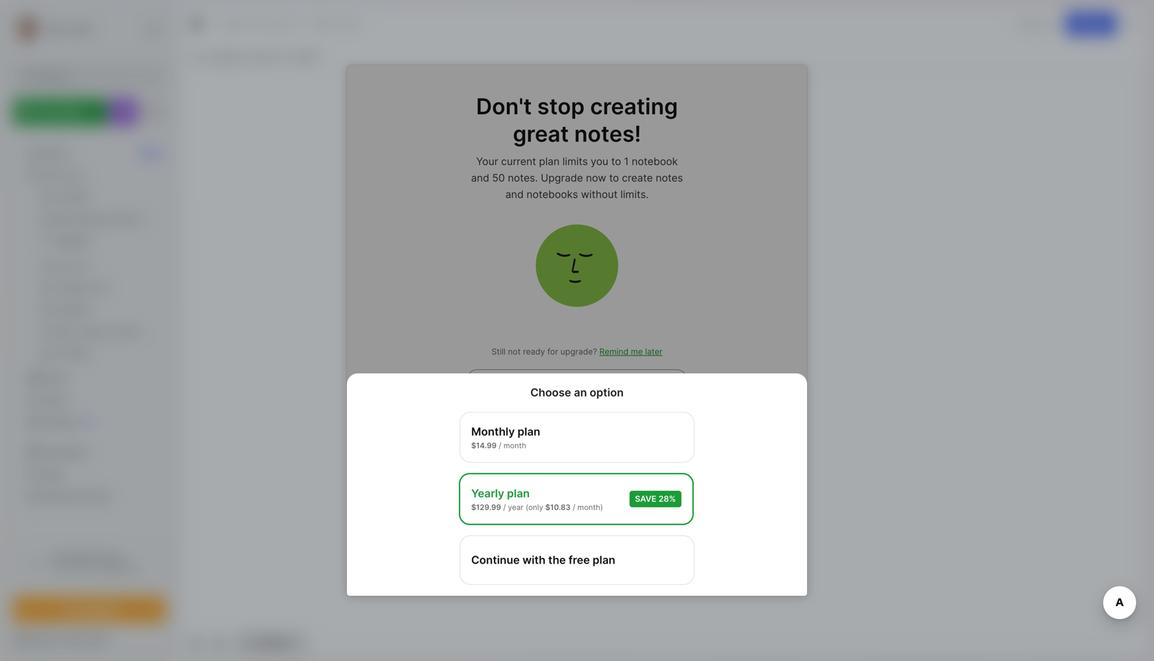 Task type: locate. For each thing, give the bounding box(es) containing it.
you right only at right top
[[1040, 19, 1055, 29]]

0 vertical spatial month
[[504, 442, 527, 451]]

0 vertical spatial upgrade
[[541, 172, 583, 184]]

tree inside main element
[[5, 134, 174, 546]]

an
[[574, 386, 587, 400]]

0 horizontal spatial notes
[[612, 450, 646, 465]]

just
[[527, 513, 546, 526]]

note window element
[[179, 4, 1151, 658]]

tree
[[5, 134, 174, 546]]

upgrade inside your current plan limits you to 1 notebook and 50 notes. upgrade now to create notes and notebooks without limits.
[[541, 172, 583, 184]]

1 horizontal spatial month
[[594, 513, 628, 526]]

ready
[[523, 347, 545, 357]]

limits.
[[621, 188, 649, 201]]

tree containing home
[[5, 134, 174, 546]]

2 horizontal spatial the
[[549, 554, 566, 567]]

yearly
[[471, 487, 505, 501]]

with inside don't stop creating great notes! dialog
[[523, 554, 546, 567]]

upgrade
[[541, 172, 583, 184], [78, 604, 118, 616]]

you up now
[[591, 155, 609, 168]]

don't stop creating great notes!
[[476, 93, 678, 147]]

to left 1
[[612, 155, 621, 168]]

0 vertical spatial and
[[471, 172, 490, 184]]

plan up "unlock"
[[518, 425, 541, 439]]

upgrade inside popup button
[[78, 604, 118, 616]]

notes up tasks
[[43, 373, 68, 384]]

and down your
[[471, 172, 490, 184]]

$129.99 up just $10.83 / month
[[539, 491, 583, 504]]

notebooks
[[43, 448, 89, 458]]

and down 'notes.'
[[506, 188, 524, 201]]

0 horizontal spatial $129.99
[[471, 503, 501, 512]]

still
[[492, 347, 506, 357]]

year left (only
[[508, 503, 524, 512]]

notebooks link
[[13, 442, 157, 464]]

1 horizontal spatial the
[[93, 553, 106, 563]]

new
[[38, 106, 59, 118]]

create
[[622, 172, 653, 184]]

1 vertical spatial notes
[[612, 450, 646, 465]]

50
[[492, 172, 505, 184]]

with right continue
[[523, 554, 546, 567]]

0 horizontal spatial notes
[[43, 373, 68, 384]]

0 horizontal spatial with
[[76, 492, 94, 502]]

on
[[244, 51, 256, 63]]

1 vertical spatial month
[[594, 513, 628, 526]]

notes inside group
[[69, 264, 91, 271]]

0 vertical spatial to
[[612, 155, 621, 168]]

2023
[[295, 51, 319, 63]]

1 horizontal spatial and
[[506, 188, 524, 201]]

0 vertical spatial you
[[1040, 19, 1055, 29]]

1 horizontal spatial with
[[523, 554, 546, 567]]

month down monthly
[[504, 442, 527, 451]]

limits
[[563, 155, 588, 168]]

plan inside monthly plan $14.99 / month
[[518, 425, 541, 439]]

1 vertical spatial $10.83
[[549, 513, 584, 526]]

$129.99 down yearly at the bottom of the page
[[471, 503, 501, 512]]

you
[[1040, 19, 1055, 29], [591, 155, 609, 168]]

upgrade button
[[13, 597, 166, 624]]

monthly
[[471, 425, 515, 439]]

notes!
[[575, 121, 642, 147]]

notebook
[[632, 155, 678, 168]]

not sure yet?
[[481, 386, 552, 399]]

1 vertical spatial and
[[506, 188, 524, 201]]

year
[[593, 491, 615, 504], [508, 503, 524, 512]]

your
[[476, 155, 498, 168]]

the down download
[[68, 564, 81, 574]]

home
[[43, 148, 68, 159]]

remind me later button
[[600, 347, 663, 357]]

recent notes
[[41, 264, 91, 271]]

None search field
[[38, 68, 147, 85]]

1 vertical spatial you
[[591, 155, 609, 168]]

1 vertical spatial with
[[523, 554, 546, 567]]

$10.83
[[546, 503, 571, 512], [549, 513, 584, 526]]

$10.83 down the $129.99 / year
[[549, 513, 584, 526]]

main element
[[0, 0, 179, 662]]

1 horizontal spatial year
[[593, 491, 615, 504]]

0 horizontal spatial year
[[508, 503, 524, 512]]

plan left limits
[[539, 155, 560, 168]]

1 horizontal spatial you
[[1040, 19, 1055, 29]]

0 vertical spatial $10.83
[[546, 503, 571, 512]]

with for the
[[523, 554, 546, 567]]

full
[[84, 564, 95, 574]]

stop
[[538, 93, 585, 120]]

$10.83 up just $10.83 / month
[[546, 503, 571, 512]]

just $10.83 / month
[[527, 513, 628, 526]]

notes
[[69, 264, 91, 271], [43, 373, 68, 384]]

0 horizontal spatial you
[[591, 155, 609, 168]]

$10.83 inside yearly plan $129.99 / year (only $10.83 / month)
[[546, 503, 571, 512]]

continue with the free plan
[[471, 554, 616, 567]]

chicken button
[[234, 634, 309, 653]]

none search field inside main element
[[38, 68, 147, 85]]

download the app get the full experience
[[52, 553, 141, 574]]

1 horizontal spatial notes
[[69, 264, 91, 271]]

recent
[[41, 264, 67, 271]]

/
[[499, 442, 502, 451], [586, 491, 590, 504], [503, 503, 506, 512], [573, 503, 576, 512], [587, 513, 591, 526]]

notes.
[[508, 172, 538, 184]]

get
[[52, 564, 66, 574]]

you inside your current plan limits you to 1 notebook and 50 notes. upgrade now to create notes and notebooks without limits.
[[591, 155, 609, 168]]

not
[[508, 347, 521, 357]]

current
[[501, 155, 536, 168]]

note
[[61, 106, 83, 118]]

me
[[631, 347, 643, 357]]

happy face illustration image
[[536, 225, 619, 307]]

download
[[52, 553, 91, 563]]

1 horizontal spatial notes
[[656, 172, 683, 184]]

upgrade up notebooks on the top of page
[[541, 172, 583, 184]]

the left free
[[549, 554, 566, 567]]

with
[[76, 492, 94, 502], [523, 554, 546, 567]]

0 vertical spatial with
[[76, 492, 94, 502]]

$129.99 inside yearly plan $129.99 / year (only $10.83 / month)
[[471, 503, 501, 512]]

upgrade down full
[[78, 604, 118, 616]]

1 vertical spatial notes
[[43, 373, 68, 384]]

free
[[569, 554, 590, 567]]

plan up (only
[[507, 487, 530, 501]]

save
[[635, 494, 657, 504]]

notes
[[656, 172, 683, 184], [612, 450, 646, 465]]

with for me
[[76, 492, 94, 502]]

new
[[142, 149, 159, 158]]

with inside tree
[[76, 492, 94, 502]]

Note Editor text field
[[179, 71, 1150, 629]]

to right now
[[609, 172, 619, 184]]

1 horizontal spatial $129.99
[[539, 491, 583, 504]]

0 vertical spatial notes
[[69, 264, 91, 271]]

0 horizontal spatial upgrade
[[78, 604, 118, 616]]

shared with me
[[43, 492, 109, 502]]

now
[[586, 172, 607, 184]]

expand note image
[[189, 16, 205, 32]]

later
[[645, 347, 663, 357]]

option
[[590, 386, 624, 400]]

calendar button
[[13, 412, 157, 434]]

0 horizontal spatial month
[[504, 442, 527, 451]]

notes down notebook
[[656, 172, 683, 184]]

notes right the recent
[[69, 264, 91, 271]]

tasks
[[43, 395, 68, 406]]

with left the me
[[76, 492, 94, 502]]

expand tags image
[[18, 471, 26, 479]]

app
[[109, 553, 123, 563]]

share button
[[1066, 12, 1117, 36]]

the up full
[[93, 553, 106, 563]]

0 vertical spatial notes
[[656, 172, 683, 184]]

month
[[504, 442, 527, 451], [594, 513, 628, 526]]

1 horizontal spatial upgrade
[[541, 172, 583, 184]]

month)
[[578, 503, 603, 512]]

notes up save
[[612, 450, 646, 465]]

plan
[[539, 155, 560, 168], [518, 425, 541, 439], [507, 487, 530, 501], [593, 554, 616, 567]]

year up just $10.83 / month
[[593, 491, 615, 504]]

0 horizontal spatial and
[[471, 172, 490, 184]]

1 vertical spatial upgrade
[[78, 604, 118, 616]]

0 horizontal spatial the
[[68, 564, 81, 574]]

still not ready for upgrade? remind me later
[[492, 347, 663, 357]]

edited
[[213, 51, 242, 63]]

unlock unlimited notes button
[[467, 437, 687, 478]]

month down 'month)'
[[594, 513, 628, 526]]

unlock unlimited notes
[[509, 450, 646, 465]]



Task type: describe. For each thing, give the bounding box(es) containing it.
1
[[624, 155, 629, 168]]

continue
[[471, 554, 520, 567]]

year inside yearly plan $129.99 / year (only $10.83 / month)
[[508, 503, 524, 512]]

month inside monthly plan $14.99 / month
[[504, 442, 527, 451]]

monthly plan $14.99 / month
[[471, 425, 541, 451]]

plan right free
[[593, 554, 616, 567]]

notes link
[[13, 368, 157, 390]]

yearly plan $129.99 / year (only $10.83 / month)
[[471, 487, 603, 512]]

untitled
[[328, 19, 361, 29]]

notebooks
[[527, 188, 578, 201]]

calendar
[[43, 417, 81, 428]]

last
[[190, 51, 210, 63]]

first notebook
[[238, 19, 300, 29]]

not
[[481, 386, 500, 399]]

creating
[[590, 93, 678, 120]]

chicken
[[255, 637, 292, 649]]

nov
[[258, 51, 277, 63]]

tags
[[43, 470, 63, 480]]

the inside don't stop creating great notes! dialog
[[549, 554, 566, 567]]

shortcuts button
[[13, 164, 157, 186]]

add tag image
[[211, 635, 227, 652]]

me
[[96, 492, 109, 502]]

28%
[[659, 494, 676, 504]]

shortcuts
[[43, 170, 84, 181]]

without
[[581, 188, 618, 201]]

great
[[513, 121, 569, 147]]

experience
[[98, 564, 141, 574]]

only
[[1019, 19, 1038, 29]]

choose an option
[[531, 386, 624, 400]]

choose
[[531, 386, 571, 400]]

notebook
[[259, 19, 300, 29]]

trash
[[43, 522, 67, 532]]

trash link
[[13, 516, 157, 538]]

(only
[[526, 503, 544, 512]]

plan inside your current plan limits you to 1 notebook and 50 notes. upgrade now to create notes and notebooks without limits.
[[539, 155, 560, 168]]

1 vertical spatial to
[[609, 172, 619, 184]]

expand notebooks image
[[18, 449, 26, 457]]

yet?
[[529, 386, 552, 399]]

upgrade?
[[561, 347, 597, 357]]

sure
[[503, 386, 526, 399]]

recent notes group
[[13, 186, 157, 373]]

plan inside yearly plan $129.99 / year (only $10.83 / month)
[[507, 487, 530, 501]]

your current plan limits you to 1 notebook and 50 notes. upgrade now to create notes and notebooks without limits.
[[471, 155, 683, 201]]

last edited on nov 21, 2023
[[190, 51, 319, 63]]

$129.99 / year
[[539, 491, 615, 504]]

first notebook button
[[221, 14, 303, 34]]

remind
[[600, 347, 629, 357]]

notes inside your current plan limits you to 1 notebook and 50 notes. upgrade now to create notes and notebooks without limits.
[[656, 172, 683, 184]]

notes inside button
[[612, 450, 646, 465]]

untitled button
[[311, 14, 364, 34]]

21,
[[279, 51, 292, 63]]

share
[[1078, 18, 1105, 30]]

you inside note window element
[[1040, 19, 1055, 29]]

don't stop creating great notes! dialog
[[347, 65, 808, 597]]

new note
[[38, 106, 83, 118]]

Not sure yet? checkbox
[[467, 370, 688, 426]]

tags button
[[13, 464, 157, 486]]

save 28%
[[635, 494, 676, 504]]

first
[[238, 19, 256, 29]]

don't
[[476, 93, 532, 120]]

only you
[[1019, 19, 1055, 29]]

add a reminder image
[[188, 635, 204, 652]]

unlimited
[[553, 450, 609, 465]]

shared
[[43, 492, 73, 502]]

shared with me link
[[13, 486, 157, 508]]

$14.99
[[471, 442, 497, 451]]

Search text field
[[38, 70, 147, 83]]

for
[[548, 347, 558, 357]]

tasks button
[[13, 390, 157, 412]]

unlock
[[509, 450, 550, 465]]

/ inside monthly plan $14.99 / month
[[499, 442, 502, 451]]



Task type: vqa. For each thing, say whether or not it's contained in the screenshot.
Notes LINK
yes



